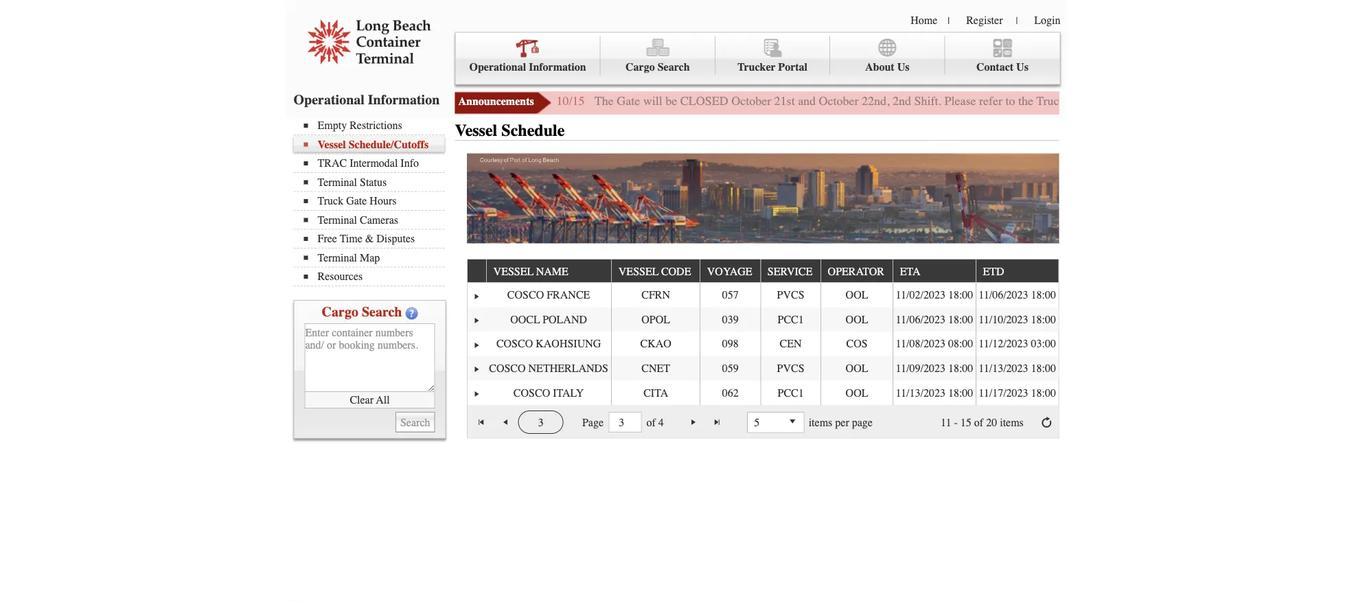Task type: locate. For each thing, give the bounding box(es) containing it.
ool up per
[[846, 387, 869, 399]]

cosco
[[508, 289, 544, 302], [497, 338, 533, 350], [489, 362, 526, 375], [514, 387, 550, 399]]

0 vertical spatial search
[[658, 61, 690, 74]]

page right web
[[1152, 94, 1176, 108]]

ool cell for 11/02/2023 18:00
[[821, 283, 893, 307]]

truck right "to"
[[1037, 94, 1066, 108]]

vessel
[[494, 265, 534, 278], [619, 265, 659, 278]]

1 pcc1 from the top
[[778, 313, 804, 326]]

cen
[[780, 338, 802, 350]]

1 ool cell from the top
[[821, 283, 893, 307]]

11/06/2023 up the 11/08/2023
[[896, 313, 946, 326]]

page
[[583, 416, 604, 429]]

11/13/2023
[[979, 362, 1029, 375], [896, 387, 946, 399]]

1 vertical spatial terminal
[[318, 214, 357, 226]]

1 vertical spatial search
[[362, 304, 402, 320]]

oocl poland cell
[[486, 307, 612, 332]]

please
[[945, 94, 977, 108]]

1 vertical spatial truck
[[318, 195, 344, 207]]

us right about
[[898, 61, 910, 74]]

vessel inside vessel name link
[[494, 265, 534, 278]]

1 horizontal spatial page
[[1152, 94, 1176, 108]]

2 vertical spatial terminal
[[318, 251, 357, 264]]

4 ool cell from the top
[[821, 381, 893, 405]]

vessel inside vessel code link
[[619, 265, 659, 278]]

info
[[401, 157, 419, 170]]

18:00 down 03:00 in the bottom right of the page
[[1032, 362, 1057, 375]]

11/06/2023 18:00 cell
[[976, 283, 1059, 307], [893, 307, 976, 332]]

1 horizontal spatial |
[[1016, 15, 1018, 26]]

0 vertical spatial operational
[[470, 61, 526, 74]]

18:00 up refresh icon
[[1032, 387, 1057, 399]]

1 vertical spatial pcc1 cell
[[761, 381, 821, 405]]

pcc1 cell up the cen
[[761, 307, 821, 332]]

pcc1 cell down cen cell
[[761, 381, 821, 405]]

for right details
[[1292, 94, 1307, 108]]

cosco for cosco france
[[508, 289, 544, 302]]

0 horizontal spatial gate
[[346, 195, 367, 207]]

0 vertical spatial menu bar
[[455, 32, 1061, 85]]

row down the cen
[[468, 356, 1059, 381]]

free
[[318, 233, 337, 245]]

the right "to"
[[1019, 94, 1034, 108]]

pvcs down service
[[777, 289, 805, 302]]

vessel left name
[[494, 265, 534, 278]]

cosco kaohsiung
[[497, 338, 601, 350]]

ckao cell
[[612, 332, 700, 356]]

cosco down vessel name
[[508, 289, 544, 302]]

ool cell down cos
[[821, 356, 893, 381]]

4 ool from the top
[[846, 387, 869, 399]]

0 horizontal spatial operational information
[[294, 92, 440, 108]]

of
[[647, 416, 656, 429], [975, 416, 984, 429]]

pvcs cell down service
[[761, 283, 821, 307]]

items per page
[[809, 416, 873, 429]]

register link
[[967, 14, 1003, 26]]

0 horizontal spatial 11/06/2023
[[896, 313, 946, 326]]

eta
[[900, 265, 921, 278]]

row containing cosco netherlands
[[468, 356, 1059, 381]]

1 vertical spatial pvcs cell
[[761, 356, 821, 381]]

cargo down resources
[[322, 304, 359, 320]]

1 horizontal spatial menu bar
[[455, 32, 1061, 85]]

ool cell
[[821, 283, 893, 307], [821, 307, 893, 332], [821, 356, 893, 381], [821, 381, 893, 405]]

0 horizontal spatial items
[[809, 416, 833, 429]]

0 horizontal spatial information
[[368, 92, 440, 108]]

closed
[[681, 94, 729, 108]]

11
[[941, 416, 952, 429]]

1 pcc1 cell from the top
[[761, 307, 821, 332]]

1 horizontal spatial for
[[1292, 94, 1307, 108]]

11/08/2023 08:00 cell
[[893, 332, 976, 356]]

062
[[723, 387, 739, 399]]

operational information
[[470, 61, 586, 74], [294, 92, 440, 108]]

1 vertical spatial operational
[[294, 92, 365, 108]]

0 horizontal spatial october
[[732, 94, 772, 108]]

voyage link
[[707, 260, 759, 282]]

hours up cameras
[[370, 195, 397, 207]]

us right "contact"
[[1017, 61, 1029, 74]]

operational
[[470, 61, 526, 74], [294, 92, 365, 108]]

row containing cosco france
[[468, 283, 1059, 307]]

1 vertical spatial menu bar
[[294, 118, 452, 286]]

11/13/2023 18:00 cell
[[976, 356, 1059, 381], [893, 381, 976, 405]]

vessel down announcements
[[455, 121, 498, 140]]

truck down the 'trac'
[[318, 195, 344, 207]]

terminal up resources
[[318, 251, 357, 264]]

11/06/2023 18:00 11/10/2023 18:00
[[896, 313, 1057, 326]]

3 ool from the top
[[846, 362, 869, 375]]

0 vertical spatial cargo search
[[626, 61, 690, 74]]

for left 'further'
[[1179, 94, 1193, 108]]

vessel for vessel name
[[494, 265, 534, 278]]

row up 057
[[468, 260, 1059, 283]]

hours
[[1095, 94, 1126, 108], [370, 195, 397, 207]]

vessel up cfrn cell
[[619, 265, 659, 278]]

11/06/2023 18:00 cell up the 11/08/2023
[[893, 307, 976, 332]]

pcc1 cell for 039
[[761, 307, 821, 332]]

1 horizontal spatial hours
[[1095, 94, 1126, 108]]

11/12/2023 03:00 cell
[[976, 332, 1059, 356]]

cosco france cell
[[486, 283, 612, 307]]

pcc1
[[778, 313, 804, 326], [778, 387, 804, 399]]

11/13/2023 down "11/09/2023"
[[896, 387, 946, 399]]

1 october from the left
[[732, 94, 772, 108]]

ool
[[846, 289, 869, 302], [846, 313, 869, 326], [846, 362, 869, 375], [846, 387, 869, 399]]

truck gate hours link
[[304, 195, 445, 207]]

2 pcc1 cell from the top
[[761, 381, 821, 405]]

menu bar
[[455, 32, 1061, 85], [294, 118, 452, 286]]

11/06/2023
[[979, 289, 1029, 302], [896, 313, 946, 326]]

0 horizontal spatial cargo search
[[322, 304, 402, 320]]

cita
[[644, 387, 669, 399]]

1 vertical spatial pcc1
[[778, 387, 804, 399]]

operational up announcements
[[470, 61, 526, 74]]

map
[[360, 251, 380, 264]]

row group
[[468, 283, 1059, 405]]

italy
[[553, 387, 584, 399]]

11/17/2023
[[979, 387, 1029, 399]]

1 horizontal spatial search
[[658, 61, 690, 74]]

0 vertical spatial information
[[529, 61, 586, 74]]

go to the last page image
[[712, 417, 723, 428]]

1 items from the left
[[809, 416, 833, 429]]

1 horizontal spatial the
[[1310, 94, 1325, 108]]

cosco for cosco kaohsiung
[[497, 338, 533, 350]]

vessel schedule/cutoffs link
[[304, 138, 445, 151]]

1 horizontal spatial us
[[1017, 61, 1029, 74]]

0 horizontal spatial menu bar
[[294, 118, 452, 286]]

gate left web
[[1069, 94, 1092, 108]]

of 4
[[647, 416, 664, 429]]

2 us from the left
[[1017, 61, 1029, 74]]

2 vessel from the left
[[619, 265, 659, 278]]

pvcs cell for 057
[[761, 283, 821, 307]]

1 vertical spatial pvcs
[[777, 362, 805, 375]]

row down service
[[468, 283, 1059, 307]]

cargo
[[626, 61, 655, 74], [322, 304, 359, 320]]

search down resources link
[[362, 304, 402, 320]]

information inside menu bar
[[529, 61, 586, 74]]

2 pcc1 from the top
[[778, 387, 804, 399]]

11/13/2023 18:00 11/17/2023 18:00
[[896, 387, 1057, 399]]

0 horizontal spatial of
[[647, 416, 656, 429]]

1 horizontal spatial vessel
[[455, 121, 498, 140]]

1 horizontal spatial of
[[975, 416, 984, 429]]

1 horizontal spatial vessel
[[619, 265, 659, 278]]

ool down operator
[[846, 289, 869, 302]]

0 vertical spatial pcc1 cell
[[761, 307, 821, 332]]

tree grid
[[468, 260, 1059, 405]]

11/09/2023 18:00 11/13/2023 18:00
[[896, 362, 1057, 375]]

0 vertical spatial 11/13/2023
[[979, 362, 1029, 375]]

0 horizontal spatial for
[[1179, 94, 1193, 108]]

pcc1 cell
[[761, 307, 821, 332], [761, 381, 821, 405]]

clear all
[[350, 394, 390, 407]]

cargo search down resources link
[[322, 304, 402, 320]]

1 vertical spatial cargo search
[[322, 304, 402, 320]]

1 vertical spatial page
[[852, 416, 873, 429]]

1 vertical spatial cargo
[[322, 304, 359, 320]]

page right per
[[852, 416, 873, 429]]

schedule/cutoffs
[[349, 138, 429, 151]]

|
[[948, 15, 950, 26], [1016, 15, 1018, 26]]

cosco down cosco kaohsiung cell
[[489, 362, 526, 375]]

18:00 up 08:00
[[949, 313, 974, 326]]

11/12/2023
[[979, 338, 1029, 350]]

2 pvcs from the top
[[777, 362, 805, 375]]

web
[[1129, 94, 1149, 108]]

1 vessel from the left
[[494, 265, 534, 278]]

hours left web
[[1095, 94, 1126, 108]]

pvcs for 057
[[777, 289, 805, 302]]

cosco for cosco netherlands
[[489, 362, 526, 375]]

21st
[[775, 94, 795, 108]]

information up restrictions
[[368, 92, 440, 108]]

pcc1 down cen cell
[[778, 387, 804, 399]]

ool up cos
[[846, 313, 869, 326]]

gate down status
[[346, 195, 367, 207]]

4
[[659, 416, 664, 429]]

gate right the at the top
[[617, 94, 640, 108]]

2 october from the left
[[819, 94, 859, 108]]

0 vertical spatial pvcs
[[777, 289, 805, 302]]

0 horizontal spatial 11/13/2023
[[896, 387, 946, 399]]

row
[[468, 260, 1059, 283], [468, 283, 1059, 307], [468, 307, 1059, 332], [468, 332, 1059, 356], [468, 356, 1059, 381], [468, 381, 1059, 405]]

2 row from the top
[[468, 283, 1059, 307]]

11/17/2023 18:00 cell
[[976, 381, 1059, 405]]

the
[[1019, 94, 1034, 108], [1310, 94, 1325, 108]]

1 pvcs from the top
[[777, 289, 805, 302]]

0 vertical spatial truck
[[1037, 94, 1066, 108]]

0 horizontal spatial search
[[362, 304, 402, 320]]

0 horizontal spatial us
[[898, 61, 910, 74]]

row up 5
[[468, 381, 1059, 405]]

cen cell
[[761, 332, 821, 356]]

vessel down empty
[[318, 138, 346, 151]]

2 of from the left
[[975, 416, 984, 429]]

cosco kaohsiung cell
[[486, 332, 612, 356]]

0 vertical spatial hours
[[1095, 94, 1126, 108]]

5 row from the top
[[468, 356, 1059, 381]]

information
[[529, 61, 586, 74], [368, 92, 440, 108]]

operational up empty
[[294, 92, 365, 108]]

row up the cen
[[468, 307, 1059, 332]]

cosco netherlands cell
[[486, 356, 612, 381]]

18:00 down 11/09/2023 18:00 11/13/2023 18:00
[[949, 387, 974, 399]]

039
[[723, 313, 739, 326]]

18:00
[[949, 289, 974, 302], [1032, 289, 1057, 302], [949, 313, 974, 326], [1032, 313, 1057, 326], [949, 362, 974, 375], [1032, 362, 1057, 375], [949, 387, 974, 399], [1032, 387, 1057, 399]]

ool cell up cos
[[821, 307, 893, 332]]

3 ool cell from the top
[[821, 356, 893, 381]]

pcc1 up the cen
[[778, 313, 804, 326]]

home
[[911, 14, 938, 26]]

11/02/2023 18:00 cell
[[893, 283, 976, 307]]

1 horizontal spatial information
[[529, 61, 586, 74]]

pvcs cell for 059
[[761, 356, 821, 381]]

2 | from the left
[[1016, 15, 1018, 26]]

items
[[809, 416, 833, 429], [1000, 416, 1024, 429]]

search up be
[[658, 61, 690, 74]]

0 horizontal spatial |
[[948, 15, 950, 26]]

0 vertical spatial terminal
[[318, 176, 357, 189]]

cargo search
[[626, 61, 690, 74], [322, 304, 402, 320]]

1 horizontal spatial operational
[[470, 61, 526, 74]]

october right and
[[819, 94, 859, 108]]

ool cell for 11/06/2023 18:00
[[821, 307, 893, 332]]

0 horizontal spatial vessel
[[494, 265, 534, 278]]

1 horizontal spatial 11/06/2023
[[979, 289, 1029, 302]]

row up the 059
[[468, 332, 1059, 356]]

2 pvcs cell from the top
[[761, 356, 821, 381]]

3 terminal from the top
[[318, 251, 357, 264]]

empty restrictions link
[[304, 119, 445, 132]]

11/08/2023
[[896, 338, 946, 350]]

18:00 up 03:00 in the bottom right of the page
[[1032, 313, 1057, 326]]

3 row from the top
[[468, 307, 1059, 332]]

ool cell down operator
[[821, 283, 893, 307]]

1 horizontal spatial cargo
[[626, 61, 655, 74]]

22nd,
[[862, 94, 890, 108]]

vessel inside empty restrictions vessel schedule/cutoffs trac intermodal info terminal status truck gate hours terminal cameras free time & disputes terminal map resources
[[318, 138, 346, 151]]

4 row from the top
[[468, 332, 1059, 356]]

3 field
[[609, 412, 642, 433]]

1 vertical spatial hours
[[370, 195, 397, 207]]

gate inside empty restrictions vessel schedule/cutoffs trac intermodal info terminal status truck gate hours terminal cameras free time & disputes terminal map resources
[[346, 195, 367, 207]]

us for about us
[[898, 61, 910, 74]]

cargo search up will
[[626, 61, 690, 74]]

refresh image
[[1042, 417, 1053, 428]]

about
[[866, 61, 895, 74]]

terminal up free
[[318, 214, 357, 226]]

empty restrictions vessel schedule/cutoffs trac intermodal info terminal status truck gate hours terminal cameras free time & disputes terminal map resources
[[318, 119, 429, 283]]

0 horizontal spatial vessel
[[318, 138, 346, 151]]

11/13/2023 up the 11/17/2023
[[979, 362, 1029, 375]]

menu bar containing operational information
[[455, 32, 1061, 85]]

to
[[1006, 94, 1016, 108]]

of left the 4 on the bottom
[[647, 416, 656, 429]]

items right 20
[[1000, 416, 1024, 429]]

cosco down oocl at the bottom of the page
[[497, 338, 533, 350]]

operational information up announcements
[[470, 61, 586, 74]]

11/06/2023 up 11/10/2023
[[979, 289, 1029, 302]]

pvcs cell down the cen
[[761, 356, 821, 381]]

2 the from the left
[[1310, 94, 1325, 108]]

the left week.
[[1310, 94, 1325, 108]]

ool cell up per
[[821, 381, 893, 405]]

oocl poland
[[511, 313, 587, 326]]

pvcs cell
[[761, 283, 821, 307], [761, 356, 821, 381]]

october left 21st
[[732, 94, 772, 108]]

0 horizontal spatial page
[[852, 416, 873, 429]]

1 ool from the top
[[846, 289, 869, 302]]

0 vertical spatial pvcs cell
[[761, 283, 821, 307]]

cargo search link
[[601, 36, 716, 75]]

1 horizontal spatial 11/13/2023
[[979, 362, 1029, 375]]

1 horizontal spatial items
[[1000, 416, 1024, 429]]

2 ool from the top
[[846, 313, 869, 326]]

11/09/2023 18:00 cell
[[893, 356, 976, 381]]

truck
[[1037, 94, 1066, 108], [318, 195, 344, 207]]

2 items from the left
[[1000, 416, 1024, 429]]

page
[[1152, 94, 1176, 108], [852, 416, 873, 429]]

2 ool cell from the top
[[821, 307, 893, 332]]

operator link
[[828, 260, 891, 282]]

1 vertical spatial operational information
[[294, 92, 440, 108]]

None submit
[[396, 412, 435, 433]]

11 - 15 of 20 items
[[941, 416, 1024, 429]]

cosco down cosco netherlands cell
[[514, 387, 550, 399]]

time
[[340, 233, 363, 245]]

information up '10/15'
[[529, 61, 586, 74]]

of right '15'
[[975, 416, 984, 429]]

items left per
[[809, 416, 833, 429]]

1 of from the left
[[647, 416, 656, 429]]

0 horizontal spatial hours
[[370, 195, 397, 207]]

6 row from the top
[[468, 381, 1059, 405]]

terminal down the 'trac'
[[318, 176, 357, 189]]

pvcs down cen cell
[[777, 362, 805, 375]]

for
[[1179, 94, 1193, 108], [1292, 94, 1307, 108]]

1 us from the left
[[898, 61, 910, 74]]

ool for 11/02/2023
[[846, 289, 869, 302]]

1 row from the top
[[468, 260, 1059, 283]]

1 pvcs cell from the top
[[761, 283, 821, 307]]

1 horizontal spatial october
[[819, 94, 859, 108]]

ool cell for 11/09/2023 18:00
[[821, 356, 893, 381]]

0 vertical spatial operational information
[[470, 61, 586, 74]]

row containing oocl poland
[[468, 307, 1059, 332]]

0 horizontal spatial truck
[[318, 195, 344, 207]]

status
[[360, 176, 387, 189]]

057
[[723, 289, 739, 302]]

operational information up empty restrictions 'link'
[[294, 92, 440, 108]]

row group containing cosco france
[[468, 283, 1059, 405]]

trac intermodal info link
[[304, 157, 445, 170]]

pcc1 for 039
[[778, 313, 804, 326]]

home link
[[911, 14, 938, 26]]

be
[[666, 94, 677, 108]]

ool down cos cell
[[846, 362, 869, 375]]

vessel code link
[[619, 260, 698, 282]]

cargo up will
[[626, 61, 655, 74]]

search
[[658, 61, 690, 74], [362, 304, 402, 320]]

| left the login link
[[1016, 15, 1018, 26]]

| right home link
[[948, 15, 950, 26]]

0 vertical spatial pcc1
[[778, 313, 804, 326]]

0 horizontal spatial operational
[[294, 92, 365, 108]]

0 horizontal spatial the
[[1019, 94, 1034, 108]]



Task type: vqa. For each thing, say whether or not it's contained in the screenshot.


Task type: describe. For each thing, give the bounding box(es) containing it.
netherlands
[[529, 362, 609, 375]]

vessel schedule
[[455, 121, 565, 140]]

gate
[[1233, 94, 1254, 108]]

terminal cameras link
[[304, 214, 445, 226]]

2 horizontal spatial gate
[[1069, 94, 1092, 108]]

cosco italy cell
[[486, 381, 612, 405]]

operational information link
[[456, 36, 601, 75]]

057 cell
[[700, 283, 761, 307]]

free time & disputes link
[[304, 233, 445, 245]]

per
[[836, 416, 850, 429]]

ool for 11/06/2023
[[846, 313, 869, 326]]

eta link
[[900, 260, 928, 282]]

opol
[[642, 313, 671, 326]]

2 for from the left
[[1292, 94, 1307, 108]]

1 terminal from the top
[[318, 176, 357, 189]]

2 terminal from the top
[[318, 214, 357, 226]]

portal
[[779, 61, 808, 74]]

pcc1 for 062
[[778, 387, 804, 399]]

5
[[754, 416, 760, 429]]

11/10/2023
[[979, 313, 1029, 326]]

poland
[[543, 313, 587, 326]]

row containing cosco italy
[[468, 381, 1059, 405]]

pcc1 cell for 062
[[761, 381, 821, 405]]

cfrn cell
[[612, 283, 700, 307]]

about us
[[866, 61, 910, 74]]

cos
[[847, 338, 868, 350]]

1 the from the left
[[1019, 94, 1034, 108]]

kaohsiung
[[536, 338, 601, 350]]

1 horizontal spatial cargo search
[[626, 61, 690, 74]]

operator
[[828, 265, 885, 278]]

go to the next page image
[[688, 417, 699, 428]]

cosco for cosco italy
[[514, 387, 550, 399]]

Enter container numbers and/ or booking numbers.  text field
[[305, 324, 435, 392]]

cameras
[[360, 214, 398, 226]]

row containing cosco kaohsiung
[[468, 332, 1059, 356]]

truck inside empty restrictions vessel schedule/cutoffs trac intermodal info terminal status truck gate hours terminal cameras free time & disputes terminal map resources
[[318, 195, 344, 207]]

062 cell
[[700, 381, 761, 405]]

login
[[1035, 14, 1061, 26]]

&
[[365, 233, 374, 245]]

disputes
[[377, 233, 415, 245]]

pvcs for 059
[[777, 362, 805, 375]]

098 cell
[[700, 332, 761, 356]]

098
[[723, 338, 739, 350]]

hours inside empty restrictions vessel schedule/cutoffs trac intermodal info terminal status truck gate hours terminal cameras free time & disputes terminal map resources
[[370, 195, 397, 207]]

all
[[376, 394, 390, 407]]

oocl
[[511, 313, 540, 326]]

vessel code
[[619, 265, 691, 278]]

resources link
[[304, 270, 445, 283]]

10/15 the gate will be closed october 21st and october 22nd, 2nd shift. please refer to the truck gate hours web page for further gate details for the week.
[[557, 94, 1355, 108]]

etd
[[983, 265, 1005, 278]]

cos cell
[[821, 332, 893, 356]]

0 vertical spatial page
[[1152, 94, 1176, 108]]

trucker
[[738, 61, 776, 74]]

cosco italy
[[514, 387, 584, 399]]

0 horizontal spatial cargo
[[322, 304, 359, 320]]

cita cell
[[612, 381, 700, 405]]

service
[[768, 265, 813, 278]]

vessel for vessel code
[[619, 265, 659, 278]]

1 horizontal spatial truck
[[1037, 94, 1066, 108]]

refer
[[980, 94, 1003, 108]]

us for contact us
[[1017, 61, 1029, 74]]

register
[[967, 14, 1003, 26]]

cfrn
[[642, 289, 671, 302]]

tree grid containing vessel name
[[468, 260, 1059, 405]]

etd link
[[983, 260, 1011, 282]]

intermodal
[[350, 157, 398, 170]]

0 vertical spatial 11/06/2023
[[979, 289, 1029, 302]]

039 cell
[[700, 307, 761, 332]]

11/09/2023
[[896, 362, 946, 375]]

1 vertical spatial information
[[368, 92, 440, 108]]

1 vertical spatial 11/13/2023
[[896, 387, 946, 399]]

cosco netherlands
[[489, 362, 609, 375]]

11/13/2023 18:00 cell down "11/09/2023"
[[893, 381, 976, 405]]

will
[[643, 94, 663, 108]]

week.
[[1328, 94, 1355, 108]]

clear all button
[[305, 392, 435, 409]]

1 for from the left
[[1179, 94, 1193, 108]]

18:00 up 11/10/2023 18:00 cell at bottom
[[1032, 289, 1057, 302]]

18:00 up 11/06/2023 18:00 11/10/2023 18:00
[[949, 289, 974, 302]]

trucker portal link
[[716, 36, 831, 75]]

row containing vessel name
[[468, 260, 1059, 283]]

further
[[1196, 94, 1230, 108]]

ool for 11/13/2023
[[846, 387, 869, 399]]

vessel name
[[494, 265, 569, 278]]

opol cell
[[612, 307, 700, 332]]

1 horizontal spatial operational information
[[470, 61, 586, 74]]

contact us
[[977, 61, 1029, 74]]

0 vertical spatial cargo
[[626, 61, 655, 74]]

11/10/2023 18:00 cell
[[976, 307, 1059, 332]]

go to the first page image
[[476, 417, 487, 428]]

-
[[955, 416, 958, 429]]

empty
[[318, 119, 347, 132]]

voyage
[[707, 265, 753, 278]]

11/13/2023 18:00 cell up the 11/17/2023
[[976, 356, 1059, 381]]

11/08/2023 08:00 11/12/2023 03:00
[[896, 338, 1057, 350]]

20
[[987, 416, 998, 429]]

the
[[595, 94, 614, 108]]

login link
[[1035, 14, 1061, 26]]

schedule
[[502, 121, 565, 140]]

ckao
[[641, 338, 672, 350]]

cnet
[[642, 362, 671, 375]]

announcements
[[459, 95, 534, 108]]

1 | from the left
[[948, 15, 950, 26]]

ool cell for 11/13/2023 18:00
[[821, 381, 893, 405]]

trucker portal
[[738, 61, 808, 74]]

go to the previous page image
[[500, 417, 511, 428]]

terminal status link
[[304, 176, 445, 189]]

11/02/2023 18:00 11/06/2023 18:00
[[896, 289, 1057, 302]]

2nd
[[893, 94, 912, 108]]

vessel name link
[[494, 260, 575, 282]]

1 vertical spatial 11/06/2023
[[896, 313, 946, 326]]

ool for 11/09/2023
[[846, 362, 869, 375]]

trac
[[318, 157, 347, 170]]

terminal map link
[[304, 251, 445, 264]]

18:00 down 08:00
[[949, 362, 974, 375]]

08:00
[[949, 338, 974, 350]]

cnet cell
[[612, 356, 700, 381]]

059
[[723, 362, 739, 375]]

name
[[536, 265, 569, 278]]

03:00
[[1032, 338, 1057, 350]]

059 cell
[[700, 356, 761, 381]]

contact
[[977, 61, 1014, 74]]

menu bar containing empty restrictions
[[294, 118, 452, 286]]

1 horizontal spatial gate
[[617, 94, 640, 108]]

11/06/2023 18:00 cell up 11/10/2023
[[976, 283, 1059, 307]]



